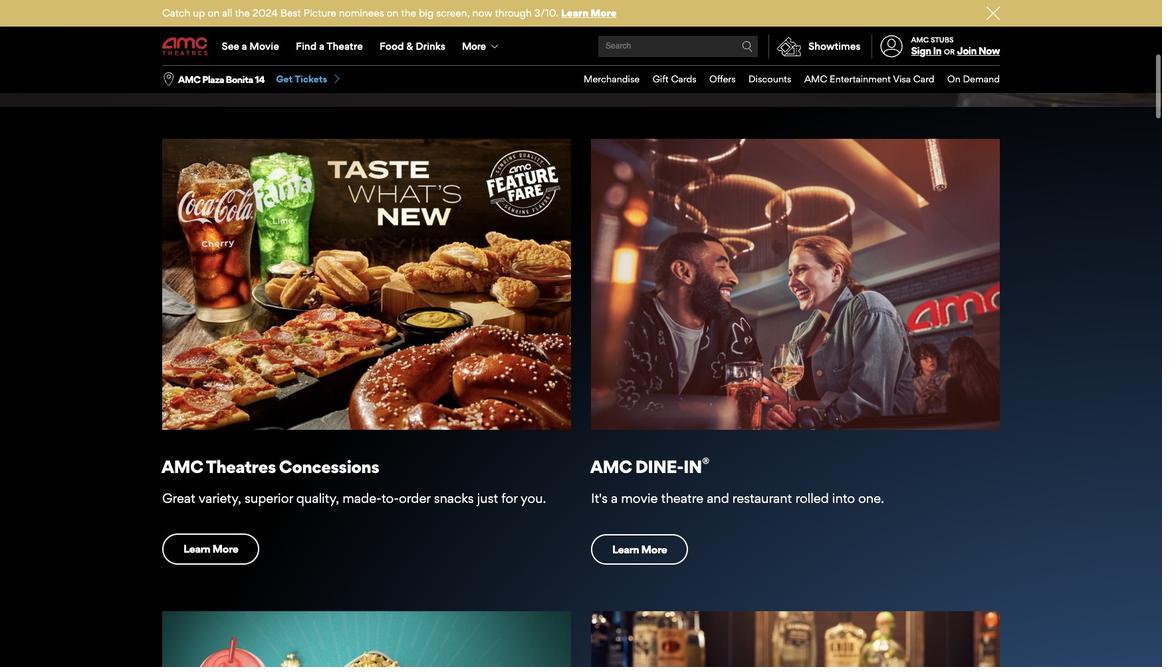 Task type: vqa. For each thing, say whether or not it's contained in the screenshot.
Search by City, Zip or Theatre text box
no



Task type: describe. For each thing, give the bounding box(es) containing it.
restaurant
[[733, 491, 792, 507]]

learn more link right 3/10.
[[561, 7, 617, 19]]

learn more link for amc dine-in
[[591, 534, 689, 565]]

search the AMC website text field
[[604, 42, 742, 52]]

bonita
[[226, 74, 253, 85]]

tickets
[[295, 73, 327, 85]]

more button
[[454, 28, 510, 65]]

visa
[[893, 73, 911, 85]]

merchandise
[[584, 73, 640, 85]]

big
[[419, 7, 434, 19]]

it's a movie theatre and restaurant rolled into one.
[[591, 491, 885, 507]]

on demand
[[948, 73, 1000, 85]]

a for movie
[[611, 491, 618, 507]]

superior
[[245, 491, 293, 507]]

amc for amc entertainment visa card
[[805, 73, 828, 85]]

stubs
[[931, 35, 954, 44]]

amc for amc plaza bonita 14
[[178, 74, 200, 85]]

join
[[958, 45, 977, 57]]

&
[[407, 40, 413, 53]]

great
[[162, 491, 195, 507]]

gift cards
[[653, 73, 697, 85]]

sign in or join amc stubs element
[[872, 28, 1000, 65]]

find a theatre link
[[288, 28, 371, 65]]

theatre
[[661, 491, 704, 507]]

merchandise link
[[571, 66, 640, 93]]

made-
[[343, 491, 382, 507]]

amc theatres concessions
[[161, 456, 379, 478]]

into
[[833, 491, 855, 507]]

movie
[[250, 40, 279, 53]]

learn for amc theatres concessions
[[184, 543, 210, 556]]

menu containing more
[[162, 28, 1000, 65]]

amc for amc theatres concessions
[[161, 456, 203, 478]]

screen,
[[436, 7, 470, 19]]

amc dine-in theatres image
[[591, 139, 1000, 431]]

picture
[[304, 7, 336, 19]]

2 the from the left
[[401, 7, 416, 19]]

in
[[933, 45, 942, 57]]

gift
[[653, 73, 669, 85]]

drinks
[[416, 40, 446, 53]]

demand
[[963, 73, 1000, 85]]

it's
[[591, 491, 608, 507]]

menu containing merchandise
[[571, 66, 1000, 93]]

food & drinks link
[[371, 28, 454, 65]]

amc classic image
[[162, 612, 571, 668]]

sign in button
[[912, 45, 942, 57]]

1 horizontal spatial learn
[[561, 7, 589, 19]]

you.
[[521, 491, 546, 507]]

just
[[477, 491, 498, 507]]

user profile image
[[873, 36, 911, 58]]

find a theatre
[[296, 40, 363, 53]]

theatre
[[327, 40, 363, 53]]

sign
[[912, 45, 932, 57]]

now
[[473, 7, 493, 19]]

in
[[684, 457, 702, 478]]

all
[[222, 7, 232, 19]]

®
[[702, 455, 709, 471]]

order
[[399, 491, 431, 507]]

entertainment
[[830, 73, 891, 85]]

catch up on all the 2024 best picture nominees on the big screen, now through 3/10. learn more
[[162, 7, 617, 19]]

plaza
[[202, 74, 224, 85]]

14
[[255, 74, 265, 85]]

catch
[[162, 7, 190, 19]]



Task type: locate. For each thing, give the bounding box(es) containing it.
amc for amc stubs sign in or join now
[[912, 35, 929, 44]]

learn more link down movie
[[591, 534, 689, 565]]

great variety, superior quality, made-to-order snacks just for you.
[[162, 491, 546, 507]]

the
[[235, 7, 250, 19], [401, 7, 416, 19]]

0 vertical spatial menu
[[162, 28, 1000, 65]]

offers
[[710, 73, 736, 85]]

menu down the showtimes image in the right top of the page
[[571, 66, 1000, 93]]

learn
[[561, 7, 589, 19], [184, 543, 210, 556], [613, 543, 639, 556]]

0 horizontal spatial a
[[242, 40, 247, 53]]

macguffins image
[[591, 612, 1000, 668]]

for
[[502, 491, 518, 507]]

showtimes image
[[770, 35, 809, 59]]

amc inside button
[[178, 74, 200, 85]]

1 the from the left
[[235, 7, 250, 19]]

discounts link
[[736, 66, 792, 93]]

movie
[[621, 491, 658, 507]]

find
[[296, 40, 317, 53]]

the right all
[[235, 7, 250, 19]]

nominees
[[339, 7, 384, 19]]

a right see
[[242, 40, 247, 53]]

learn more link for amc theatres concessions
[[162, 534, 260, 565]]

1 horizontal spatial learn more
[[613, 543, 667, 556]]

1 vertical spatial menu
[[571, 66, 1000, 93]]

see a movie
[[222, 40, 279, 53]]

more down now
[[462, 40, 486, 53]]

up
[[193, 7, 205, 19]]

a right find
[[319, 40, 325, 53]]

or
[[944, 47, 955, 57]]

0 horizontal spatial learn more
[[184, 543, 238, 556]]

and
[[707, 491, 730, 507]]

a
[[242, 40, 247, 53], [319, 40, 325, 53], [611, 491, 618, 507]]

amc up great
[[161, 456, 203, 478]]

gift cards link
[[640, 66, 697, 93]]

1 horizontal spatial on
[[387, 7, 399, 19]]

amc up it's
[[590, 457, 632, 478]]

feature fare image
[[162, 139, 571, 430]]

snacks
[[434, 491, 474, 507]]

rolled
[[796, 491, 829, 507]]

the left big at the top
[[401, 7, 416, 19]]

1 horizontal spatial a
[[319, 40, 325, 53]]

best
[[280, 7, 301, 19]]

amc inside "amc stubs sign in or join now"
[[912, 35, 929, 44]]

a right it's
[[611, 491, 618, 507]]

amc plaza bonita 14
[[178, 74, 265, 85]]

card
[[914, 73, 935, 85]]

food & drinks
[[380, 40, 446, 53]]

on
[[208, 7, 220, 19], [387, 7, 399, 19]]

1 on from the left
[[208, 7, 220, 19]]

menu up merchandise link
[[162, 28, 1000, 65]]

learn more down variety, at the left bottom
[[184, 543, 238, 556]]

menu
[[162, 28, 1000, 65], [571, 66, 1000, 93]]

get tickets
[[276, 73, 327, 85]]

learn down great
[[184, 543, 210, 556]]

close this dialog image
[[1139, 642, 1153, 655]]

learn for amc dine-in
[[613, 543, 639, 556]]

1 learn more from the left
[[184, 543, 238, 556]]

learn more
[[184, 543, 238, 556], [613, 543, 667, 556]]

amc dine-in ®
[[590, 455, 709, 478]]

quality,
[[296, 491, 339, 507]]

see a movie link
[[213, 28, 288, 65]]

more down movie
[[641, 543, 667, 556]]

1 horizontal spatial the
[[401, 7, 416, 19]]

amc stubs sign in or join now
[[912, 35, 1000, 57]]

amc
[[912, 35, 929, 44], [805, 73, 828, 85], [178, 74, 200, 85], [161, 456, 203, 478], [590, 457, 632, 478]]

amc down 'showtimes' 'link'
[[805, 73, 828, 85]]

offers link
[[697, 66, 736, 93]]

2 on from the left
[[387, 7, 399, 19]]

more
[[591, 7, 617, 19], [462, 40, 486, 53], [212, 543, 238, 556], [641, 543, 667, 556]]

0 horizontal spatial on
[[208, 7, 220, 19]]

variety,
[[199, 491, 241, 507]]

join now button
[[958, 45, 1000, 57]]

learn more for amc dine-in
[[613, 543, 667, 556]]

food
[[380, 40, 404, 53]]

amc inside amc dine-in ®
[[590, 457, 632, 478]]

learn more link down variety, at the left bottom
[[162, 534, 260, 565]]

learn right 3/10.
[[561, 7, 589, 19]]

get tickets link
[[276, 73, 342, 86]]

a for movie
[[242, 40, 247, 53]]

amc logo image
[[162, 38, 209, 56], [162, 38, 209, 56]]

now
[[979, 45, 1000, 57]]

showtimes
[[809, 40, 861, 53]]

2024
[[253, 7, 278, 19]]

get
[[276, 73, 293, 85]]

amc left plaza
[[178, 74, 200, 85]]

0 horizontal spatial the
[[235, 7, 250, 19]]

2 horizontal spatial learn
[[613, 543, 639, 556]]

3/10.
[[535, 7, 559, 19]]

amc up sign
[[912, 35, 929, 44]]

dine-
[[635, 457, 684, 478]]

learn more link
[[561, 7, 617, 19], [162, 534, 260, 565], [591, 534, 689, 565]]

more inside more button
[[462, 40, 486, 53]]

submit search icon image
[[742, 41, 753, 52]]

amc for amc dine-in ®
[[590, 457, 632, 478]]

learn down movie
[[613, 543, 639, 556]]

0 horizontal spatial learn
[[184, 543, 210, 556]]

on demand link
[[935, 66, 1000, 93]]

concessions
[[279, 456, 379, 478]]

theatres
[[206, 456, 276, 478]]

learn more for amc theatres concessions
[[184, 543, 238, 556]]

on left all
[[208, 7, 220, 19]]

learn more down movie
[[613, 543, 667, 556]]

more down variety, at the left bottom
[[212, 543, 238, 556]]

more right 3/10.
[[591, 7, 617, 19]]

on right "nominees" at the left top of page
[[387, 7, 399, 19]]

2 horizontal spatial a
[[611, 491, 618, 507]]

amc entertainment visa card link
[[792, 66, 935, 93]]

see
[[222, 40, 239, 53]]

showtimes link
[[769, 35, 861, 59]]

through
[[495, 7, 532, 19]]

a for theatre
[[319, 40, 325, 53]]

cards
[[671, 73, 697, 85]]

to-
[[382, 491, 399, 507]]

amc plaza bonita 14 button
[[178, 73, 265, 86]]

on
[[948, 73, 961, 85]]

2 learn more from the left
[[613, 543, 667, 556]]

one.
[[859, 491, 885, 507]]

amc entertainment visa card
[[805, 73, 935, 85]]

discounts
[[749, 73, 792, 85]]



